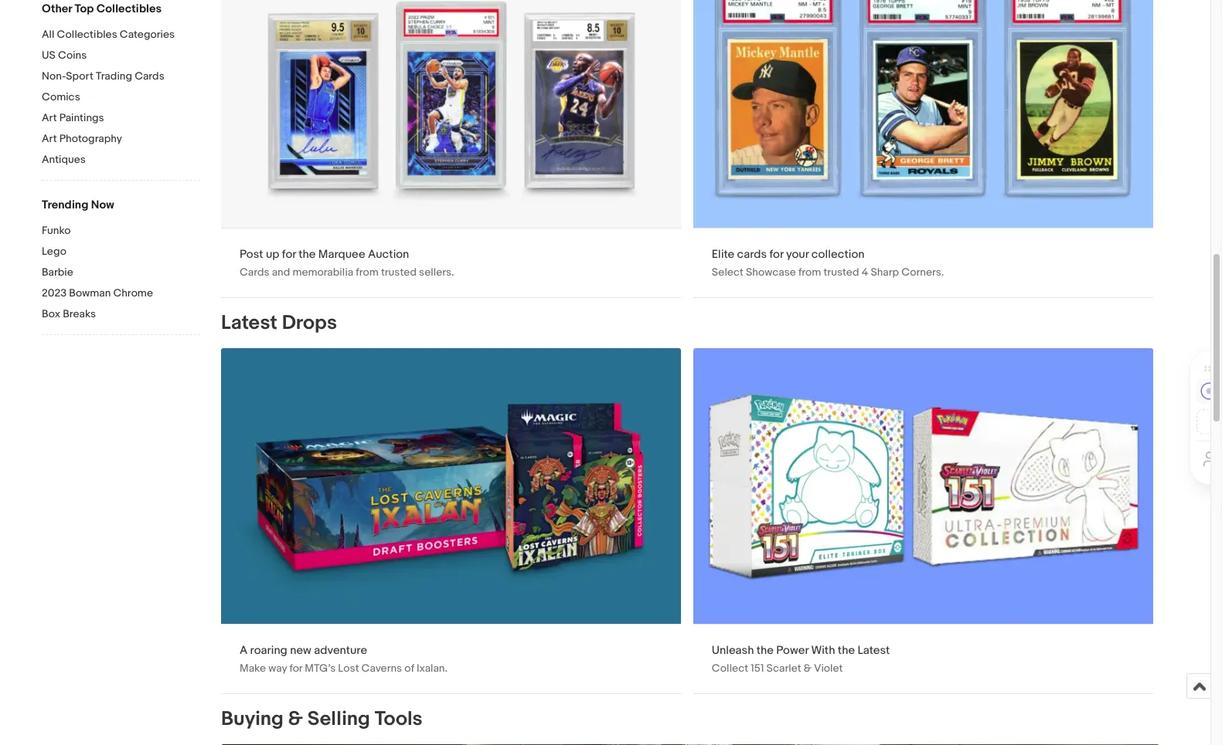 Task type: describe. For each thing, give the bounding box(es) containing it.
power
[[776, 644, 809, 658]]

art photography link
[[42, 132, 200, 147]]

top
[[75, 2, 94, 16]]

collection
[[811, 247, 865, 262]]

from inside elite cards for your collection select showcase from trusted 4 sharp corners.
[[798, 266, 821, 279]]

funko link
[[42, 224, 200, 239]]

2023 bowman chrome link
[[42, 287, 200, 301]]

elite
[[712, 247, 735, 262]]

other
[[42, 2, 72, 16]]

151
[[751, 662, 764, 675]]

trading
[[96, 70, 132, 83]]

sellers.
[[419, 266, 454, 279]]

memorabilia
[[293, 266, 353, 279]]

and
[[272, 266, 290, 279]]

buying
[[221, 708, 284, 732]]

photography
[[59, 132, 122, 145]]

non-
[[42, 70, 66, 83]]

caverns
[[361, 662, 402, 675]]

sharp
[[871, 266, 899, 279]]

comics
[[42, 90, 80, 104]]

barbie link
[[42, 266, 200, 281]]

a roaring new adventure make way for mtg's lost caverns of ixalan.
[[240, 644, 448, 675]]

post up for the marquee auction cards and memorabilia from trusted sellers.
[[240, 247, 454, 279]]

tools
[[375, 708, 423, 732]]

1 art from the top
[[42, 111, 57, 124]]

2 art from the top
[[42, 132, 57, 145]]

barbie
[[42, 266, 73, 279]]

showcase
[[746, 266, 796, 279]]

roaring
[[250, 644, 287, 658]]

now
[[91, 198, 114, 213]]

lego link
[[42, 245, 200, 260]]

us
[[42, 49, 56, 62]]

breaks
[[63, 308, 96, 321]]

for inside "a roaring new adventure make way for mtg's lost caverns of ixalan."
[[289, 662, 302, 675]]

trending
[[42, 198, 88, 213]]

unleash the power with the latest collect 151 scarlet & violet
[[712, 644, 890, 675]]

non-sport trading cards link
[[42, 70, 200, 84]]

box
[[42, 308, 60, 321]]

sport
[[66, 70, 93, 83]]

& inside the unleash the power with the latest collect 151 scarlet & violet
[[804, 662, 812, 675]]

antiques link
[[42, 153, 200, 168]]

paintings
[[59, 111, 104, 124]]

elite cards for your collection select showcase from trusted 4 sharp corners.
[[712, 247, 944, 279]]

all
[[42, 28, 54, 41]]

2 horizontal spatial the
[[838, 644, 855, 658]]

marquee
[[318, 247, 365, 262]]

a
[[240, 644, 248, 658]]

categories
[[120, 28, 175, 41]]

for for up
[[282, 247, 296, 262]]

collect
[[712, 662, 748, 675]]

your
[[786, 247, 809, 262]]

cards inside post up for the marquee auction cards and memorabilia from trusted sellers.
[[240, 266, 269, 279]]

with
[[811, 644, 835, 658]]

latest inside the unleash the power with the latest collect 151 scarlet & violet
[[858, 644, 890, 658]]

us coins link
[[42, 49, 200, 63]]

4
[[862, 266, 868, 279]]



Task type: locate. For each thing, give the bounding box(es) containing it.
the up 151
[[757, 644, 774, 658]]

buying & selling tools
[[221, 708, 423, 732]]

1 vertical spatial &
[[288, 708, 303, 732]]

0 horizontal spatial latest
[[221, 311, 277, 335]]

violet
[[814, 662, 843, 675]]

for
[[282, 247, 296, 262], [770, 247, 784, 262], [289, 662, 302, 675]]

1 horizontal spatial trusted
[[824, 266, 859, 279]]

0 vertical spatial &
[[804, 662, 812, 675]]

1 vertical spatial cards
[[240, 266, 269, 279]]

collectibles up the coins
[[57, 28, 117, 41]]

0 vertical spatial cards
[[135, 70, 164, 83]]

ixalan.
[[417, 662, 448, 675]]

select
[[712, 266, 744, 279]]

trending now
[[42, 198, 114, 213]]

for right way
[[289, 662, 302, 675]]

1 horizontal spatial &
[[804, 662, 812, 675]]

the inside post up for the marquee auction cards and memorabilia from trusted sellers.
[[299, 247, 316, 262]]

latest right with
[[858, 644, 890, 658]]

for for cards
[[770, 247, 784, 262]]

trusted inside elite cards for your collection select showcase from trusted 4 sharp corners.
[[824, 266, 859, 279]]

None text field
[[221, 0, 681, 297], [693, 0, 1153, 297], [221, 348, 681, 694], [693, 348, 1153, 694], [221, 0, 681, 297], [693, 0, 1153, 297], [221, 348, 681, 694], [693, 348, 1153, 694]]

for up showcase
[[770, 247, 784, 262]]

comics link
[[42, 90, 200, 105]]

cards inside all collectibles categories us coins non-sport trading cards comics art paintings art photography antiques
[[135, 70, 164, 83]]

latest drops
[[221, 311, 337, 335]]

the
[[299, 247, 316, 262], [757, 644, 774, 658], [838, 644, 855, 658]]

1 horizontal spatial from
[[798, 266, 821, 279]]

& right buying
[[288, 708, 303, 732]]

&
[[804, 662, 812, 675], [288, 708, 303, 732]]

2 from from the left
[[798, 266, 821, 279]]

box breaks link
[[42, 308, 200, 322]]

other top collectibles
[[42, 2, 162, 16]]

1 from from the left
[[356, 266, 379, 279]]

the up the memorabilia
[[299, 247, 316, 262]]

0 vertical spatial collectibles
[[96, 2, 162, 16]]

from inside post up for the marquee auction cards and memorabilia from trusted sellers.
[[356, 266, 379, 279]]

cards
[[135, 70, 164, 83], [240, 266, 269, 279]]

0 vertical spatial latest
[[221, 311, 277, 335]]

2 trusted from the left
[[824, 266, 859, 279]]

1 vertical spatial collectibles
[[57, 28, 117, 41]]

collectibles
[[96, 2, 162, 16], [57, 28, 117, 41]]

trusted down the collection
[[824, 266, 859, 279]]

unleash
[[712, 644, 754, 658]]

trusted
[[381, 266, 417, 279], [824, 266, 859, 279]]

collectibles up the all collectibles categories link
[[96, 2, 162, 16]]

cards down post
[[240, 266, 269, 279]]

mtg's
[[305, 662, 336, 675]]

0 horizontal spatial from
[[356, 266, 379, 279]]

lego
[[42, 245, 66, 258]]

funko lego barbie 2023 bowman chrome box breaks
[[42, 224, 153, 321]]

cards down us coins link
[[135, 70, 164, 83]]

funko
[[42, 224, 71, 237]]

scarlet
[[767, 662, 801, 675]]

art up antiques
[[42, 132, 57, 145]]

cards
[[737, 247, 767, 262]]

new
[[290, 644, 311, 658]]

lost
[[338, 662, 359, 675]]

auction
[[368, 247, 409, 262]]

antiques
[[42, 153, 86, 166]]

0 horizontal spatial the
[[299, 247, 316, 262]]

for inside elite cards for your collection select showcase from trusted 4 sharp corners.
[[770, 247, 784, 262]]

drops
[[282, 311, 337, 335]]

0 vertical spatial art
[[42, 111, 57, 124]]

art down comics
[[42, 111, 57, 124]]

chrome
[[113, 287, 153, 300]]

from down your
[[798, 266, 821, 279]]

art paintings link
[[42, 111, 200, 126]]

for right up
[[282, 247, 296, 262]]

1 horizontal spatial cards
[[240, 266, 269, 279]]

0 horizontal spatial cards
[[135, 70, 164, 83]]

1 vertical spatial art
[[42, 132, 57, 145]]

make
[[240, 662, 266, 675]]

group
[[221, 745, 1160, 746]]

1 trusted from the left
[[381, 266, 417, 279]]

corners.
[[902, 266, 944, 279]]

from
[[356, 266, 379, 279], [798, 266, 821, 279]]

all collectibles categories us coins non-sport trading cards comics art paintings art photography antiques
[[42, 28, 175, 166]]

adventure
[[314, 644, 367, 658]]

0 horizontal spatial trusted
[[381, 266, 417, 279]]

1 vertical spatial latest
[[858, 644, 890, 658]]

& left violet
[[804, 662, 812, 675]]

collectibles inside all collectibles categories us coins non-sport trading cards comics art paintings art photography antiques
[[57, 28, 117, 41]]

latest
[[221, 311, 277, 335], [858, 644, 890, 658]]

bowman
[[69, 287, 111, 300]]

from down auction
[[356, 266, 379, 279]]

up
[[266, 247, 279, 262]]

2023
[[42, 287, 67, 300]]

all collectibles categories link
[[42, 28, 200, 43]]

1 horizontal spatial the
[[757, 644, 774, 658]]

selling
[[307, 708, 370, 732]]

of
[[405, 662, 414, 675]]

trusted down auction
[[381, 266, 417, 279]]

coins
[[58, 49, 87, 62]]

post
[[240, 247, 263, 262]]

the right with
[[838, 644, 855, 658]]

latest down and
[[221, 311, 277, 335]]

1 horizontal spatial latest
[[858, 644, 890, 658]]

art
[[42, 111, 57, 124], [42, 132, 57, 145]]

way
[[268, 662, 287, 675]]

0 horizontal spatial &
[[288, 708, 303, 732]]

trusted inside post up for the marquee auction cards and memorabilia from trusted sellers.
[[381, 266, 417, 279]]

for inside post up for the marquee auction cards and memorabilia from trusted sellers.
[[282, 247, 296, 262]]



Task type: vqa. For each thing, say whether or not it's contained in the screenshot.
Scarlet
yes



